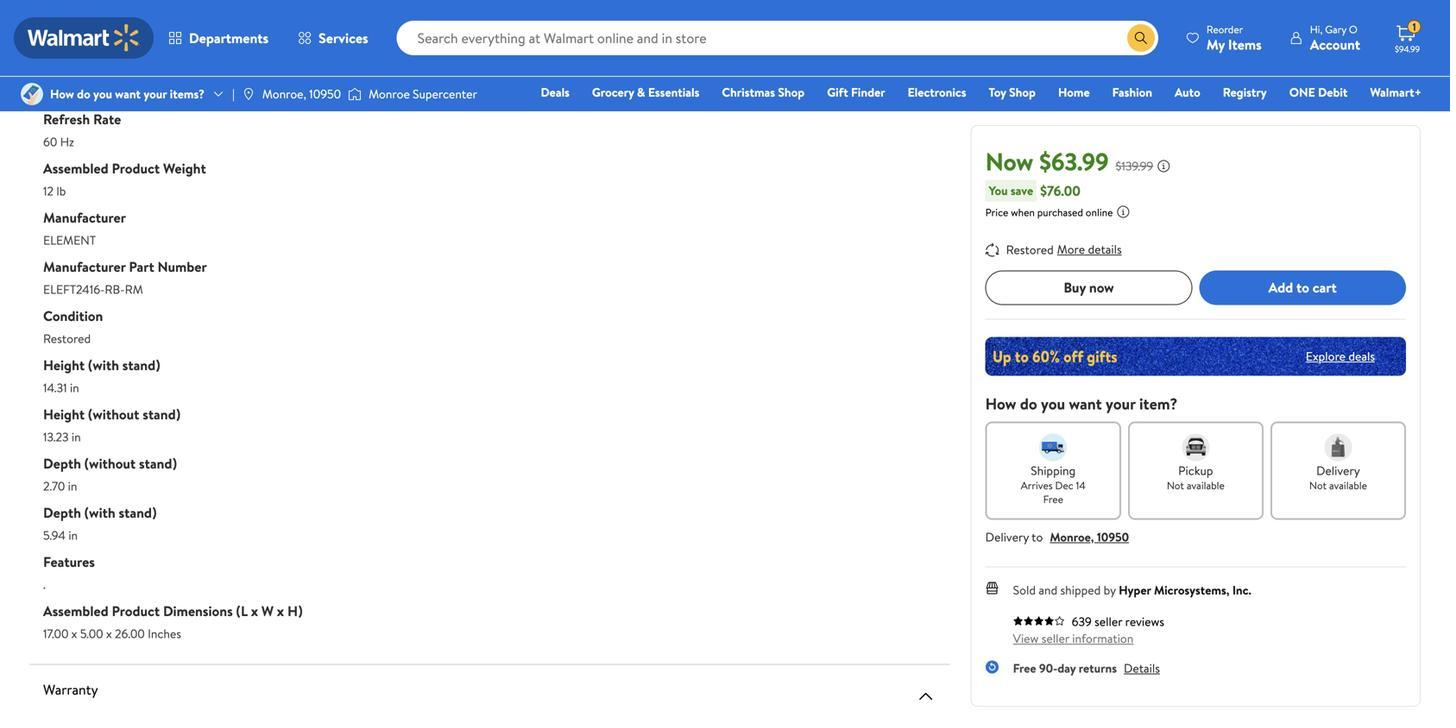 Task type: vqa. For each thing, say whether or not it's contained in the screenshot.


Task type: locate. For each thing, give the bounding box(es) containing it.
you up intent image for shipping
[[1041, 393, 1065, 415]]

2.70
[[43, 478, 65, 495]]

want down technology
[[115, 85, 141, 102]]

essentials
[[648, 84, 699, 101]]

 image
[[21, 83, 43, 105], [348, 85, 362, 103]]

do right led
[[77, 85, 90, 102]]

h)
[[287, 602, 303, 621]]

your left items?
[[144, 85, 167, 102]]

0 vertical spatial delivery
[[1316, 462, 1360, 479]]

you up rate
[[93, 85, 112, 102]]

1 horizontal spatial want
[[1069, 393, 1102, 415]]

1 vertical spatial manufacturer
[[43, 257, 126, 276]]

delivery inside delivery not available
[[1316, 462, 1360, 479]]

view seller information
[[1013, 630, 1134, 647]]

0 horizontal spatial do
[[77, 85, 90, 102]]

1 horizontal spatial restored
[[1006, 241, 1054, 258]]

0 vertical spatial product
[[112, 159, 160, 178]]

Walmart Site-Wide search field
[[397, 21, 1158, 55]]

 image for monroe supercenter
[[348, 85, 362, 103]]

led
[[43, 84, 65, 101]]

1 horizontal spatial shop
[[1009, 84, 1036, 101]]

search icon image
[[1134, 31, 1148, 45]]

0 vertical spatial how
[[50, 85, 74, 102]]

not down intent image for delivery
[[1309, 478, 1327, 493]]

0 vertical spatial (without
[[88, 405, 139, 424]]

 image left monroe
[[348, 85, 362, 103]]

0 vertical spatial restored
[[1006, 241, 1054, 258]]

shop right toy
[[1009, 84, 1036, 101]]

12
[[43, 183, 54, 199]]

available inside delivery not available
[[1329, 478, 1367, 493]]

free left 90-
[[1013, 660, 1036, 676]]

Search search field
[[397, 21, 1158, 55]]

delivery down intent image for delivery
[[1316, 462, 1360, 479]]

1 manufacturer from the top
[[43, 208, 126, 227]]

0 horizontal spatial not
[[1167, 478, 1184, 493]]

sold
[[1013, 582, 1036, 598]]

2 not from the left
[[1309, 478, 1327, 493]]

1 vertical spatial depth
[[43, 503, 81, 522]]

0 horizontal spatial your
[[144, 85, 167, 102]]

view seller information link
[[1013, 630, 1134, 647]]

10950 up by
[[1097, 528, 1129, 545]]

(with down condition
[[88, 356, 119, 375]]

2 manufacturer from the top
[[43, 257, 126, 276]]

assembled up lb
[[43, 159, 108, 178]]

2 height from the top
[[43, 405, 85, 424]]

1 horizontal spatial  image
[[348, 85, 362, 103]]

1 vertical spatial 10950
[[1097, 528, 1129, 545]]

add to cart
[[1268, 278, 1337, 297]]

0 horizontal spatial shop
[[778, 84, 805, 101]]

departments
[[189, 28, 268, 47]]

walmart image
[[28, 24, 140, 52]]

1 vertical spatial restored
[[43, 330, 91, 347]]

how for how do you want your items?
[[50, 85, 74, 102]]

want
[[115, 85, 141, 102], [1069, 393, 1102, 415]]

monroe, down dec
[[1050, 528, 1094, 545]]

0 horizontal spatial to
[[1032, 528, 1043, 545]]

0 horizontal spatial you
[[93, 85, 112, 102]]

0 horizontal spatial how
[[50, 85, 74, 102]]

want left the item?
[[1069, 393, 1102, 415]]

x
[[251, 602, 258, 621], [277, 602, 284, 621], [71, 625, 77, 642], [106, 625, 112, 642]]

purchased
[[1037, 205, 1083, 219]]

1 horizontal spatial free
[[1043, 492, 1063, 506]]

not inside delivery not available
[[1309, 478, 1327, 493]]

now $63.99
[[985, 145, 1109, 178]]

available down intent image for delivery
[[1329, 478, 1367, 493]]

fashion link
[[1104, 83, 1160, 101]]

not inside pickup not available
[[1167, 478, 1184, 493]]

seller down 3.8592 stars out of 5, based on 639 seller reviews element
[[1042, 630, 1069, 647]]

deals
[[541, 84, 570, 101]]

available
[[1187, 478, 1225, 493], [1329, 478, 1367, 493]]

not down intent image for pickup on the right of page
[[1167, 478, 1184, 493]]

shop right "christmas"
[[778, 84, 805, 101]]

2 product from the top
[[112, 602, 160, 621]]

1 horizontal spatial available
[[1329, 478, 1367, 493]]

2 available from the left
[[1329, 478, 1367, 493]]

cart
[[1313, 278, 1337, 297]]

to left cart
[[1296, 278, 1309, 297]]

details
[[1124, 660, 1160, 676]]

delivery not available
[[1309, 462, 1367, 493]]

services
[[319, 28, 368, 47]]

1 height from the top
[[43, 356, 85, 375]]

shop inside 'link'
[[1009, 84, 1036, 101]]

by
[[1104, 582, 1116, 598]]

product left the weight
[[112, 159, 160, 178]]

height up 14.31
[[43, 356, 85, 375]]

1 shop from the left
[[778, 84, 805, 101]]

more details
[[1057, 241, 1122, 258]]

14
[[1076, 478, 1086, 493]]

0 vertical spatial monroe,
[[262, 85, 306, 102]]

0 vertical spatial you
[[93, 85, 112, 102]]

0 horizontal spatial 10950
[[309, 85, 341, 102]]

$139.99
[[1116, 158, 1153, 174]]

1 product from the top
[[112, 159, 160, 178]]

one debit link
[[1281, 83, 1355, 101]]

hi,
[[1310, 22, 1323, 37]]

dec
[[1055, 478, 1073, 493]]

1 horizontal spatial do
[[1020, 393, 1037, 415]]

reviews
[[1125, 613, 1164, 630]]

product up the 26.00
[[112, 602, 160, 621]]

0 horizontal spatial delivery
[[985, 528, 1029, 545]]

1
[[1412, 20, 1416, 34]]

arrives
[[1021, 478, 1053, 493]]

0 horizontal spatial  image
[[21, 83, 43, 105]]

0 horizontal spatial monroe,
[[262, 85, 306, 102]]

1 vertical spatial how
[[985, 393, 1016, 415]]

to down the arrives
[[1032, 528, 1043, 545]]

2 assembled from the top
[[43, 602, 108, 621]]

90-
[[1039, 660, 1058, 676]]

monroe
[[369, 85, 410, 102]]

0 horizontal spatial free
[[1013, 660, 1036, 676]]

0 horizontal spatial restored
[[43, 330, 91, 347]]

hz
[[60, 133, 74, 150]]

1 vertical spatial free
[[1013, 660, 1036, 676]]

1 horizontal spatial to
[[1296, 278, 1309, 297]]

up to sixty percent off deals. shop now. image
[[985, 337, 1406, 376]]

1 vertical spatial to
[[1032, 528, 1043, 545]]

0 vertical spatial 10950
[[309, 85, 341, 102]]

home
[[1058, 84, 1090, 101]]

pickup
[[1178, 462, 1213, 479]]

refresh
[[43, 110, 90, 129]]

restored inside resolution 720p display technology led refresh rate 60 hz assembled product weight 12 lb manufacturer element manufacturer part number eleft2416-rb-rm condition restored height (with stand) 14.31 in height (without stand) 13.23 in depth (without stand) 2.70 in depth (with stand) 5.94 in features . assembled product dimensions (l x w x h) 17.00 x 5.00 x 26.00 inches
[[43, 330, 91, 347]]

1 horizontal spatial not
[[1309, 478, 1327, 493]]

monroe, right the |
[[262, 85, 306, 102]]

depth up 5.94
[[43, 503, 81, 522]]

&
[[637, 84, 645, 101]]

0 vertical spatial to
[[1296, 278, 1309, 297]]

free down shipping
[[1043, 492, 1063, 506]]

1 not from the left
[[1167, 478, 1184, 493]]

1 vertical spatial your
[[1106, 393, 1136, 415]]

1 vertical spatial do
[[1020, 393, 1037, 415]]

in right 14.31
[[70, 379, 79, 396]]

639 seller reviews
[[1072, 613, 1164, 630]]

features
[[43, 552, 95, 571]]

1 vertical spatial you
[[1041, 393, 1065, 415]]

restored down when
[[1006, 241, 1054, 258]]

0 vertical spatial your
[[144, 85, 167, 102]]

available inside pickup not available
[[1187, 478, 1225, 493]]

free inside shipping arrives dec 14 free
[[1043, 492, 1063, 506]]

(with up the features on the bottom left of page
[[84, 503, 115, 522]]

1 horizontal spatial delivery
[[1316, 462, 1360, 479]]

buy
[[1064, 278, 1086, 297]]

 image left led
[[21, 83, 43, 105]]

1 horizontal spatial your
[[1106, 393, 1136, 415]]

.
[[43, 576, 46, 593]]

you for how do you want your items?
[[93, 85, 112, 102]]

your for item?
[[1106, 393, 1136, 415]]

1 vertical spatial (with
[[84, 503, 115, 522]]

2 shop from the left
[[1009, 84, 1036, 101]]

1 vertical spatial product
[[112, 602, 160, 621]]

0 vertical spatial depth
[[43, 454, 81, 473]]

manufacturer
[[43, 208, 126, 227], [43, 257, 126, 276]]

17.00
[[43, 625, 69, 642]]

0 vertical spatial manufacturer
[[43, 208, 126, 227]]

finder
[[851, 84, 885, 101]]

seller right 639
[[1095, 613, 1122, 630]]

1 horizontal spatial you
[[1041, 393, 1065, 415]]

deals
[[1348, 348, 1375, 365]]

your left the item?
[[1106, 393, 1136, 415]]

1 available from the left
[[1187, 478, 1225, 493]]

1 vertical spatial height
[[43, 405, 85, 424]]

items
[[1228, 35, 1262, 54]]

1 vertical spatial assembled
[[43, 602, 108, 621]]

0 vertical spatial do
[[77, 85, 90, 102]]

1 vertical spatial want
[[1069, 393, 1102, 415]]

do up shipping
[[1020, 393, 1037, 415]]

christmas
[[722, 84, 775, 101]]

1 horizontal spatial seller
[[1095, 613, 1122, 630]]

0 horizontal spatial available
[[1187, 478, 1225, 493]]

x right (l
[[251, 602, 258, 621]]

toy shop link
[[981, 83, 1043, 101]]

delivery
[[1316, 462, 1360, 479], [985, 528, 1029, 545]]

in
[[70, 379, 79, 396], [72, 429, 81, 445], [68, 478, 77, 495], [68, 527, 78, 544]]

now
[[1089, 278, 1114, 297]]

$94.99
[[1395, 43, 1420, 55]]

1 horizontal spatial monroe,
[[1050, 528, 1094, 545]]

not for delivery
[[1309, 478, 1327, 493]]

gift finder
[[827, 84, 885, 101]]

1 vertical spatial delivery
[[985, 528, 1029, 545]]

auto
[[1175, 84, 1200, 101]]

seller
[[1095, 613, 1122, 630], [1042, 630, 1069, 647]]

0 vertical spatial height
[[43, 356, 85, 375]]

10950 down services dropdown button
[[309, 85, 341, 102]]

warranty image
[[915, 686, 936, 707]]

available down intent image for pickup on the right of page
[[1187, 478, 1225, 493]]

60
[[43, 133, 57, 150]]

in right 13.23
[[72, 429, 81, 445]]

10950
[[309, 85, 341, 102], [1097, 528, 1129, 545]]

restored down condition
[[43, 330, 91, 347]]

legal information image
[[1116, 205, 1130, 219]]

0 vertical spatial assembled
[[43, 159, 108, 178]]

in right 5.94
[[68, 527, 78, 544]]

 image
[[242, 87, 255, 101]]

free
[[1043, 492, 1063, 506], [1013, 660, 1036, 676]]

dimensions
[[163, 602, 233, 621]]

manufacturer up element
[[43, 208, 126, 227]]

assembled up 5.00
[[43, 602, 108, 621]]

1 horizontal spatial how
[[985, 393, 1016, 415]]

assembled
[[43, 159, 108, 178], [43, 602, 108, 621]]

do for how do you want your item?
[[1020, 393, 1037, 415]]

$63.99
[[1039, 145, 1109, 178]]

height up 13.23
[[43, 405, 85, 424]]

to inside button
[[1296, 278, 1309, 297]]

your
[[144, 85, 167, 102], [1106, 393, 1136, 415]]

0 horizontal spatial want
[[115, 85, 141, 102]]

electronics
[[908, 84, 966, 101]]

your for items?
[[144, 85, 167, 102]]

not
[[1167, 478, 1184, 493], [1309, 478, 1327, 493]]

shipping arrives dec 14 free
[[1021, 462, 1086, 506]]

toy
[[989, 84, 1006, 101]]

how for how do you want your item?
[[985, 393, 1016, 415]]

1 assembled from the top
[[43, 159, 108, 178]]

0 vertical spatial want
[[115, 85, 141, 102]]

stand)
[[122, 356, 160, 375], [143, 405, 180, 424], [139, 454, 177, 473], [119, 503, 157, 522]]

manufacturer up the eleft2416-
[[43, 257, 126, 276]]

delivery up "sold"
[[985, 528, 1029, 545]]

0 vertical spatial free
[[1043, 492, 1063, 506]]

details button
[[1124, 660, 1160, 676]]

fashion
[[1112, 84, 1152, 101]]

learn more about strikethrough prices image
[[1157, 159, 1171, 173]]

inc.
[[1232, 582, 1251, 598]]

want for item?
[[1069, 393, 1102, 415]]

seller for 639
[[1095, 613, 1122, 630]]

|
[[232, 85, 235, 102]]

0 horizontal spatial seller
[[1042, 630, 1069, 647]]

depth up 2.70
[[43, 454, 81, 473]]

shipping
[[1031, 462, 1076, 479]]

shop for toy shop
[[1009, 84, 1036, 101]]



Task type: describe. For each thing, give the bounding box(es) containing it.
monroe, 10950 button
[[1050, 528, 1129, 545]]

debit
[[1318, 84, 1348, 101]]

display
[[43, 60, 87, 79]]

w
[[261, 602, 274, 621]]

sold and shipped by hyper microsystems, inc.
[[1013, 582, 1251, 598]]

free 90-day returns details
[[1013, 660, 1160, 676]]

5.00
[[80, 625, 103, 642]]

x right 5.00
[[106, 625, 112, 642]]

(l
[[236, 602, 248, 621]]

13.23
[[43, 429, 69, 445]]

details
[[1088, 241, 1122, 258]]

26.00
[[115, 625, 145, 642]]

intent image for shipping image
[[1039, 433, 1067, 461]]

want for items?
[[115, 85, 141, 102]]

services button
[[283, 17, 383, 59]]

grocery & essentials link
[[584, 83, 707, 101]]

deals link
[[533, 83, 577, 101]]

not for pickup
[[1167, 478, 1184, 493]]

x right w
[[277, 602, 284, 621]]

grocery & essentials
[[592, 84, 699, 101]]

buy now button
[[985, 270, 1192, 305]]

available for delivery
[[1329, 478, 1367, 493]]

intent image for pickup image
[[1182, 433, 1210, 461]]

$76.00
[[1040, 181, 1081, 200]]

information
[[1072, 630, 1134, 647]]

pickup not available
[[1167, 462, 1225, 493]]

walmart+
[[1370, 84, 1422, 101]]

720p
[[43, 35, 70, 52]]

add to cart button
[[1199, 270, 1406, 305]]

price
[[985, 205, 1008, 219]]

1 horizontal spatial 10950
[[1097, 528, 1129, 545]]

registry
[[1223, 84, 1267, 101]]

toy shop
[[989, 84, 1036, 101]]

condition
[[43, 306, 103, 325]]

reorder
[[1206, 22, 1243, 37]]

explore deals
[[1306, 348, 1375, 365]]

1 depth from the top
[[43, 454, 81, 473]]

account
[[1310, 35, 1360, 54]]

save
[[1011, 182, 1033, 199]]

and
[[1039, 582, 1057, 598]]

resolution 720p display technology led refresh rate 60 hz assembled product weight 12 lb manufacturer element manufacturer part number eleft2416-rb-rm condition restored height (with stand) 14.31 in height (without stand) 13.23 in depth (without stand) 2.70 in depth (with stand) 5.94 in features . assembled product dimensions (l x w x h) 17.00 x 5.00 x 26.00 inches
[[43, 11, 303, 642]]

price when purchased online
[[985, 205, 1113, 219]]

to for delivery
[[1032, 528, 1043, 545]]

1 vertical spatial monroe,
[[1050, 528, 1094, 545]]

shop for christmas shop
[[778, 84, 805, 101]]

reorder my items
[[1206, 22, 1262, 54]]

intent image for delivery image
[[1324, 433, 1352, 461]]

available for pickup
[[1187, 478, 1225, 493]]

hyper
[[1119, 582, 1151, 598]]

item?
[[1139, 393, 1178, 415]]

do for how do you want your items?
[[77, 85, 90, 102]]

departments button
[[154, 17, 283, 59]]

14.31
[[43, 379, 67, 396]]

1 vertical spatial (without
[[84, 454, 136, 473]]

delivery for not
[[1316, 462, 1360, 479]]

2 depth from the top
[[43, 503, 81, 522]]

explore
[[1306, 348, 1346, 365]]

home link
[[1050, 83, 1098, 101]]

add
[[1268, 278, 1293, 297]]

one debit
[[1289, 84, 1348, 101]]

warranty
[[43, 680, 98, 699]]

in right 2.70
[[68, 478, 77, 495]]

returns
[[1079, 660, 1117, 676]]

 image for how do you want your items?
[[21, 83, 43, 105]]

explore deals link
[[1299, 341, 1382, 372]]

rate
[[93, 110, 121, 129]]

0 vertical spatial (with
[[88, 356, 119, 375]]

639
[[1072, 613, 1092, 630]]

auto link
[[1167, 83, 1208, 101]]

you for how do you want your item?
[[1041, 393, 1065, 415]]

element
[[43, 232, 96, 249]]

shipped
[[1060, 582, 1101, 598]]

monroe supercenter
[[369, 85, 477, 102]]

how do you want your items?
[[50, 85, 205, 102]]

number
[[158, 257, 207, 276]]

hi, gary o account
[[1310, 22, 1360, 54]]

electronics link
[[900, 83, 974, 101]]

registry link
[[1215, 83, 1275, 101]]

view
[[1013, 630, 1039, 647]]

seller for view
[[1042, 630, 1069, 647]]

technology
[[90, 60, 158, 79]]

when
[[1011, 205, 1035, 219]]

supercenter
[[413, 85, 477, 102]]

resolution
[[43, 11, 107, 30]]

rm
[[125, 281, 143, 298]]

lb
[[56, 183, 66, 199]]

christmas shop link
[[714, 83, 812, 101]]

3.8592 stars out of 5, based on 639 seller reviews element
[[1013, 616, 1065, 626]]

you
[[989, 182, 1008, 199]]

gary
[[1325, 22, 1346, 37]]

part
[[129, 257, 154, 276]]

x left 5.00
[[71, 625, 77, 642]]

eleft2416-
[[43, 281, 105, 298]]

delivery for to
[[985, 528, 1029, 545]]

to for add
[[1296, 278, 1309, 297]]

grocery
[[592, 84, 634, 101]]

christmas shop
[[722, 84, 805, 101]]

rb-
[[105, 281, 125, 298]]



